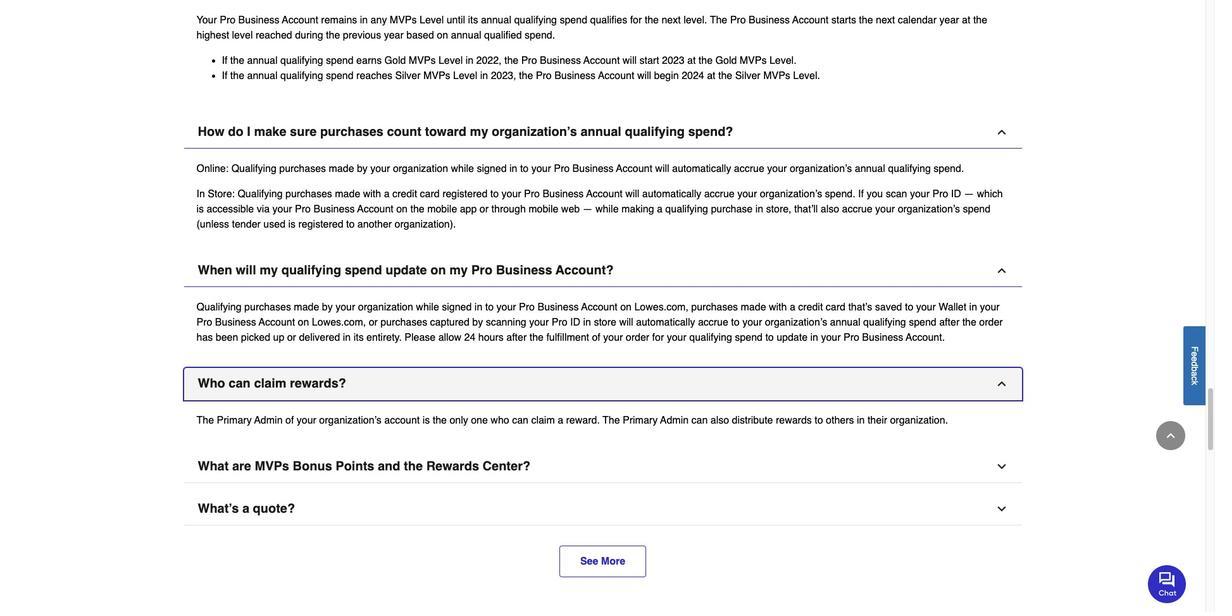 Task type: vqa. For each thing, say whether or not it's contained in the screenshot.
RAWHIDE-
no



Task type: describe. For each thing, give the bounding box(es) containing it.
your pro business account remains in any mvps level until its annual qualifying spend qualifies for the next level. the pro business account starts the next calendar year at the highest level reached during the previous year based on annual qualified spend.
[[197, 15, 988, 41]]

count
[[387, 125, 422, 139]]

in store: qualifying purchases made with a credit card registered to your pro business account will automatically accrue your organization's spend. if you scan your pro id — which is accessible via your pro business account on the mobile app or through mobile web — while making a qualifying purchase in store, that'll also accrue your organization's spend (unless tender used is registered to another organization).
[[197, 189, 1003, 231]]

one
[[471, 415, 488, 427]]

qualifying inside in store: qualifying purchases made with a credit card registered to your pro business account will automatically accrue your organization's spend. if you scan your pro id — which is accessible via your pro business account on the mobile app or through mobile web — while making a qualifying purchase in store, that'll also accrue your organization's spend (unless tender used is registered to another organization).
[[238, 189, 283, 200]]

2023
[[662, 55, 685, 67]]

2 gold from the left
[[716, 55, 737, 67]]

online: qualifying purchases made by your organization while signed in to your pro business account will automatically accrue your organization's annual qualifying spend.
[[197, 163, 964, 175]]

0 horizontal spatial is
[[197, 204, 204, 215]]

has
[[197, 333, 213, 344]]

chevron down image for what are mvps bonus points and the rewards center?
[[995, 461, 1008, 474]]

also inside in store: qualifying purchases made with a credit card registered to your pro business account will automatically accrue your organization's spend. if you scan your pro id — which is accessible via your pro business account on the mobile app or through mobile web — while making a qualifying purchase in store, that'll also accrue your organization's spend (unless tender used is registered to another organization).
[[821, 204, 839, 215]]

1 vertical spatial of
[[285, 415, 294, 427]]

reaches
[[356, 70, 392, 82]]

with inside qualifying purchases made by your organization while signed in to your pro business account on lowes.com, purchases made with a credit card that's saved to your wallet in your pro business account on lowes.com, or purchases captured by scanning your pro id in store will automatically accrue to your organization's annual qualifying spend after the order has been picked up or delivered in its entirety. please allow 24 hours after the fulfillment of your order for your qualifying spend to update in your pro business account.
[[769, 302, 787, 314]]

2 horizontal spatial can
[[692, 415, 708, 427]]

see
[[580, 557, 598, 568]]

a inside qualifying purchases made by your organization while signed in to your pro business account on lowes.com, purchases made with a credit card that's saved to your wallet in your pro business account on lowes.com, or purchases captured by scanning your pro id in store will automatically accrue to your organization's annual qualifying spend after the order has been picked up or delivered in its entirety. please allow 24 hours after the fulfillment of your order for your qualifying spend to update in your pro business account.
[[790, 302, 796, 314]]

0 horizontal spatial the
[[197, 415, 214, 427]]

when will my qualifying spend update on my pro business account? button
[[184, 255, 1022, 288]]

of inside qualifying purchases made by your organization while signed in to your pro business account on lowes.com, purchases made with a credit card that's saved to your wallet in your pro business account on lowes.com, or purchases captured by scanning your pro id in store will automatically accrue to your organization's annual qualifying spend after the order has been picked up or delivered in its entirety. please allow 24 hours after the fulfillment of your order for your qualifying spend to update in your pro business account.
[[592, 333, 601, 344]]

qualifying inside how do i make sure purchases count toward my organization's annual qualifying spend? button
[[625, 125, 685, 139]]

0 vertical spatial year
[[940, 15, 959, 26]]

rewards
[[426, 460, 479, 474]]

organization's inside qualifying purchases made by your organization while signed in to your pro business account on lowes.com, purchases made with a credit card that's saved to your wallet in your pro business account on lowes.com, or purchases captured by scanning your pro id in store will automatically accrue to your organization's annual qualifying spend after the order has been picked up or delivered in its entirety. please allow 24 hours after the fulfillment of your order for your qualifying spend to update in your pro business account.
[[765, 317, 827, 329]]

who can claim rewards?
[[198, 377, 346, 391]]

qualifying inside in store: qualifying purchases made with a credit card registered to your pro business account will automatically accrue your organization's spend. if you scan your pro id — which is accessible via your pro business account on the mobile app or through mobile web — while making a qualifying purchase in store, that'll also accrue your organization's spend (unless tender used is registered to another organization).
[[666, 204, 708, 215]]

credit inside in store: qualifying purchases made with a credit card registered to your pro business account will automatically accrue your organization's spend. if you scan your pro id — which is accessible via your pro business account on the mobile app or through mobile web — while making a qualifying purchase in store, that'll also accrue your organization's spend (unless tender used is registered to another organization).
[[392, 189, 417, 200]]

account
[[384, 415, 420, 427]]

what's
[[198, 502, 239, 517]]

1 horizontal spatial can
[[512, 415, 529, 427]]

when will my qualifying spend update on my pro business account?
[[198, 264, 614, 278]]

qualified
[[484, 30, 522, 41]]

1 vertical spatial lowes.com,
[[312, 317, 366, 329]]

store:
[[208, 189, 235, 200]]

2 vertical spatial is
[[423, 415, 430, 427]]

up
[[273, 333, 284, 344]]

0 horizontal spatial at
[[687, 55, 696, 67]]

begin
[[654, 70, 679, 82]]

0 horizontal spatial year
[[384, 30, 404, 41]]

1 vertical spatial registered
[[298, 219, 343, 231]]

center?
[[483, 460, 531, 474]]

spend inside the your pro business account remains in any mvps level until its annual qualifying spend qualifies for the next level. the pro business account starts the next calendar year at the highest level reached during the previous year based on annual qualified spend.
[[560, 15, 587, 26]]

spend. inside in store: qualifying purchases made with a credit card registered to your pro business account will automatically accrue your organization's spend. if you scan your pro id — which is accessible via your pro business account on the mobile app or through mobile web — while making a qualifying purchase in store, that'll also accrue your organization's spend (unless tender used is registered to another organization).
[[825, 189, 856, 200]]

on inside in store: qualifying purchases made with a credit card registered to your pro business account will automatically accrue your organization's spend. if you scan your pro id — which is accessible via your pro business account on the mobile app or through mobile web — while making a qualifying purchase in store, that'll also accrue your organization's spend (unless tender used is registered to another organization).
[[396, 204, 408, 215]]

purchase
[[711, 204, 753, 215]]

remains
[[321, 15, 357, 26]]

organization.
[[890, 415, 948, 427]]

entirety.
[[367, 333, 402, 344]]

or inside in store: qualifying purchases made with a credit card registered to your pro business account will automatically accrue your organization's spend. if you scan your pro id — which is accessible via your pro business account on the mobile app or through mobile web — while making a qualifying purchase in store, that'll also accrue your organization's spend (unless tender used is registered to another organization).
[[480, 204, 489, 215]]

1 horizontal spatial claim
[[531, 415, 555, 427]]

are
[[232, 460, 251, 474]]

see more
[[580, 557, 625, 568]]

0 vertical spatial level.
[[770, 55, 797, 67]]

picked
[[241, 333, 270, 344]]

starts
[[832, 15, 856, 26]]

what are mvps bonus points and the rewards center? button
[[184, 452, 1022, 484]]

scanning
[[486, 317, 526, 329]]

b
[[1190, 367, 1200, 372]]

1 horizontal spatial is
[[288, 219, 296, 231]]

calendar
[[898, 15, 937, 26]]

f e e d b a c k
[[1190, 346, 1200, 385]]

d
[[1190, 362, 1200, 367]]

while inside qualifying purchases made by your organization while signed in to your pro business account on lowes.com, purchases made with a credit card that's saved to your wallet in your pro business account on lowes.com, or purchases captured by scanning your pro id in store will automatically accrue to your organization's annual qualifying spend after the order has been picked up or delivered in its entirety. please allow 24 hours after the fulfillment of your order for your qualifying spend to update in your pro business account.
[[416, 302, 439, 314]]

on inside button
[[431, 264, 446, 278]]

pro inside button
[[471, 264, 493, 278]]

2023,
[[491, 70, 516, 82]]

that'll
[[794, 204, 818, 215]]

account left begin
[[598, 70, 635, 82]]

on up delivered
[[298, 317, 309, 329]]

1 e from the top
[[1190, 352, 1200, 357]]

c
[[1190, 377, 1200, 381]]

i
[[247, 125, 251, 139]]

(unless
[[197, 219, 229, 231]]

chevron up image for how do i make sure purchases count toward my organization's annual qualifying spend?
[[995, 126, 1008, 139]]

2 silver from the left
[[735, 70, 761, 82]]

1 horizontal spatial the
[[603, 415, 620, 427]]

make
[[254, 125, 286, 139]]

hours
[[478, 333, 504, 344]]

see more link
[[560, 546, 646, 578]]

chevron up image inside who can claim rewards? "button"
[[995, 378, 1008, 391]]

0 vertical spatial while
[[451, 163, 474, 175]]

rewards?
[[290, 377, 346, 391]]

only
[[450, 415, 468, 427]]

qualifying inside when will my qualifying spend update on my pro business account? button
[[282, 264, 341, 278]]

purchases inside in store: qualifying purchases made with a credit card registered to your pro business account will automatically accrue your organization's spend. if you scan your pro id — which is accessible via your pro business account on the mobile app or through mobile web — while making a qualifying purchase in store, that'll also accrue your organization's spend (unless tender used is registered to another organization).
[[286, 189, 332, 200]]

qualifying inside the your pro business account remains in any mvps level until its annual qualifying spend qualifies for the next level. the pro business account starts the next calendar year at the highest level reached during the previous year based on annual qualified spend.
[[514, 15, 557, 26]]

based
[[407, 30, 434, 41]]

automatically for spend.
[[642, 189, 702, 200]]

id inside in store: qualifying purchases made with a credit card registered to your pro business account will automatically accrue your organization's spend. if you scan your pro id — which is accessible via your pro business account on the mobile app or through mobile web — while making a qualifying purchase in store, that'll also accrue your organization's spend (unless tender used is registered to another organization).
[[951, 189, 961, 200]]

the inside button
[[404, 460, 423, 474]]

in inside the your pro business account remains in any mvps level until its annual qualifying spend qualifies for the next level. the pro business account starts the next calendar year at the highest level reached during the previous year based on annual qualified spend.
[[360, 15, 368, 26]]

the primary admin of your organization's account is the only one who can claim a reward. the primary admin can also distribute rewards to others in their organization.
[[197, 415, 948, 427]]

0 vertical spatial if
[[222, 55, 228, 67]]

0 horizontal spatial after
[[507, 333, 527, 344]]

more
[[601, 557, 625, 568]]

until
[[447, 15, 465, 26]]

start
[[640, 55, 659, 67]]

do
[[228, 125, 244, 139]]

2 admin from the left
[[660, 415, 689, 427]]

1 vertical spatial order
[[626, 333, 650, 344]]

1 admin from the left
[[254, 415, 283, 427]]

0 horizontal spatial —
[[583, 204, 593, 215]]

how do i make sure purchases count toward my organization's annual qualifying spend?
[[198, 125, 733, 139]]

tender
[[232, 219, 261, 231]]

fulfillment
[[547, 333, 589, 344]]

annual inside button
[[581, 125, 622, 139]]

spend. inside the your pro business account remains in any mvps level until its annual qualifying spend qualifies for the next level. the pro business account starts the next calendar year at the highest level reached during the previous year based on annual qualified spend.
[[525, 30, 555, 41]]

any
[[371, 15, 387, 26]]

0 horizontal spatial also
[[711, 415, 729, 427]]

which
[[977, 189, 1003, 200]]

id inside qualifying purchases made by your organization while signed in to your pro business account on lowes.com, purchases made with a credit card that's saved to your wallet in your pro business account on lowes.com, or purchases captured by scanning your pro id in store will automatically accrue to your organization's annual qualifying spend after the order has been picked up or delivered in its entirety. please allow 24 hours after the fulfillment of your order for your qualifying spend to update in your pro business account.
[[570, 317, 581, 329]]

2 horizontal spatial spend.
[[934, 163, 964, 175]]

organization).
[[395, 219, 456, 231]]

scan
[[886, 189, 907, 200]]

0 horizontal spatial by
[[322, 302, 333, 314]]

used
[[264, 219, 286, 231]]

with inside in store: qualifying purchases made with a credit card registered to your pro business account will automatically accrue your organization's spend. if you scan your pro id — which is accessible via your pro business account on the mobile app or through mobile web — while making a qualifying purchase in store, that'll also accrue your organization's spend (unless tender used is registered to another organization).
[[363, 189, 381, 200]]

1 horizontal spatial by
[[357, 163, 368, 175]]

its inside qualifying purchases made by your organization while signed in to your pro business account on lowes.com, purchases made with a credit card that's saved to your wallet in your pro business account on lowes.com, or purchases captured by scanning your pro id in store will automatically accrue to your organization's annual qualifying spend after the order has been picked up or delivered in its entirety. please allow 24 hours after the fulfillment of your order for your qualifying spend to update in your pro business account.
[[354, 333, 364, 344]]

while inside in store: qualifying purchases made with a credit card registered to your pro business account will automatically accrue your organization's spend. if you scan your pro id — which is accessible via your pro business account on the mobile app or through mobile web — while making a qualifying purchase in store, that'll also accrue your organization's spend (unless tender used is registered to another organization).
[[596, 204, 619, 215]]

1 silver from the left
[[395, 70, 421, 82]]

distribute
[[732, 415, 773, 427]]

store,
[[766, 204, 792, 215]]

mvps inside button
[[255, 460, 289, 474]]

2 vertical spatial by
[[472, 317, 483, 329]]

web
[[561, 204, 580, 215]]

1 vertical spatial or
[[369, 317, 378, 329]]

captured
[[430, 317, 470, 329]]

level for in
[[439, 55, 463, 67]]

its inside the your pro business account remains in any mvps level until its annual qualifying spend qualifies for the next level. the pro business account starts the next calendar year at the highest level reached during the previous year based on annual qualified spend.
[[468, 15, 478, 26]]

chat invite button image
[[1148, 565, 1187, 604]]

for inside qualifying purchases made by your organization while signed in to your pro business account on lowes.com, purchases made with a credit card that's saved to your wallet in your pro business account on lowes.com, or purchases captured by scanning your pro id in store will automatically accrue to your organization's annual qualifying spend after the order has been picked up or delivered in its entirety. please allow 24 hours after the fulfillment of your order for your qualifying spend to update in your pro business account.
[[652, 333, 664, 344]]

through
[[492, 204, 526, 215]]

sure
[[290, 125, 317, 139]]

your
[[197, 15, 217, 26]]

2 vertical spatial level
[[453, 70, 477, 82]]

level for until
[[420, 15, 444, 26]]

in
[[197, 189, 205, 200]]

0 horizontal spatial or
[[287, 333, 296, 344]]

previous
[[343, 30, 381, 41]]

account?
[[556, 264, 614, 278]]

account up making
[[616, 163, 653, 175]]

reward.
[[566, 415, 600, 427]]

account up another
[[357, 204, 394, 215]]

toward
[[425, 125, 467, 139]]



Task type: locate. For each thing, give the bounding box(es) containing it.
organization up 'entirety.'
[[358, 302, 413, 314]]

qualifying
[[231, 163, 277, 175], [238, 189, 283, 200], [197, 302, 242, 314]]

1 horizontal spatial card
[[826, 302, 846, 314]]

by up delivered
[[322, 302, 333, 314]]

how do i make sure purchases count toward my organization's annual qualifying spend? button
[[184, 117, 1022, 149]]

1 vertical spatial level.
[[793, 70, 820, 82]]

0 vertical spatial chevron up image
[[995, 126, 1008, 139]]

1 horizontal spatial lowes.com,
[[635, 302, 689, 314]]

1 horizontal spatial at
[[707, 70, 716, 82]]

0 vertical spatial its
[[468, 15, 478, 26]]

0 horizontal spatial signed
[[442, 302, 472, 314]]

scroll to top element
[[1157, 422, 1186, 451]]

order
[[979, 317, 1003, 329], [626, 333, 650, 344]]

and
[[378, 460, 400, 474]]

0 vertical spatial update
[[386, 264, 427, 278]]

by up another
[[357, 163, 368, 175]]

for
[[630, 15, 642, 26], [652, 333, 664, 344]]

reached
[[256, 30, 292, 41]]

2 chevron up image from the top
[[995, 265, 1008, 277]]

qualifying up been
[[197, 302, 242, 314]]

0 horizontal spatial with
[[363, 189, 381, 200]]

gold
[[385, 55, 406, 67], [716, 55, 737, 67]]

1 vertical spatial by
[[322, 302, 333, 314]]

0 vertical spatial order
[[979, 317, 1003, 329]]

0 vertical spatial automatically
[[672, 163, 731, 175]]

qualifying down i
[[231, 163, 277, 175]]

chevron up image
[[995, 378, 1008, 391], [1165, 430, 1177, 442]]

automatically for annual
[[672, 163, 731, 175]]

0 horizontal spatial card
[[420, 189, 440, 200]]

mobile left web
[[529, 204, 559, 215]]

by up 24
[[472, 317, 483, 329]]

spend?
[[688, 125, 733, 139]]

organization's
[[492, 125, 577, 139], [790, 163, 852, 175], [760, 189, 822, 200], [898, 204, 960, 215], [765, 317, 827, 329], [319, 415, 382, 427]]

id left which
[[951, 189, 961, 200]]

e up b
[[1190, 357, 1200, 362]]

automatically up making
[[642, 189, 702, 200]]

will inside button
[[236, 264, 256, 278]]

can left distribute
[[692, 415, 708, 427]]

organization's inside how do i make sure purchases count toward my organization's annual qualifying spend? button
[[492, 125, 577, 139]]

0 vertical spatial organization
[[393, 163, 448, 175]]

1 chevron up image from the top
[[995, 126, 1008, 139]]

1 horizontal spatial after
[[940, 317, 960, 329]]

year down the 'any'
[[384, 30, 404, 41]]

claim down up
[[254, 377, 286, 391]]

card inside qualifying purchases made by your organization while signed in to your pro business account on lowes.com, purchases made with a credit card that's saved to your wallet in your pro business account on lowes.com, or purchases captured by scanning your pro id in store will automatically accrue to your organization's annual qualifying spend after the order has been picked up or delivered in its entirety. please allow 24 hours after the fulfillment of your order for your qualifying spend to update in your pro business account.
[[826, 302, 846, 314]]

1 horizontal spatial admin
[[660, 415, 689, 427]]

can right who
[[512, 415, 529, 427]]

0 vertical spatial chevron down image
[[995, 461, 1008, 474]]

chevron up image
[[995, 126, 1008, 139], [995, 265, 1008, 277]]

credit
[[392, 189, 417, 200], [798, 302, 823, 314]]

on
[[437, 30, 448, 41], [396, 204, 408, 215], [431, 264, 446, 278], [620, 302, 632, 314], [298, 317, 309, 329]]

— right web
[[583, 204, 593, 215]]

level left 2022,
[[439, 55, 463, 67]]

2 e from the top
[[1190, 357, 1200, 362]]

2022,
[[476, 55, 502, 67]]

account up store
[[581, 302, 618, 314]]

silver right reaches
[[395, 70, 421, 82]]

2 horizontal spatial by
[[472, 317, 483, 329]]

chevron up image for when will my qualifying spend update on my pro business account?
[[995, 265, 1008, 277]]

accrue inside qualifying purchases made by your organization while signed in to your pro business account on lowes.com, purchases made with a credit card that's saved to your wallet in your pro business account on lowes.com, or purchases captured by scanning your pro id in store will automatically accrue to your organization's annual qualifying spend after the order has been picked up or delivered in its entirety. please allow 24 hours after the fulfillment of your order for your qualifying spend to update in your pro business account.
[[698, 317, 729, 329]]

the inside the your pro business account remains in any mvps level until its annual qualifying spend qualifies for the next level. the pro business account starts the next calendar year at the highest level reached during the previous year based on annual qualified spend.
[[710, 15, 727, 26]]

level
[[232, 30, 253, 41]]

0 vertical spatial after
[[940, 317, 960, 329]]

the inside in store: qualifying purchases made with a credit card registered to your pro business account will automatically accrue your organization's spend. if you scan your pro id — which is accessible via your pro business account on the mobile app or through mobile web — while making a qualifying purchase in store, that'll also accrue your organization's spend (unless tender used is registered to another organization).
[[410, 204, 425, 215]]

signed up through
[[477, 163, 507, 175]]

what's a quote?
[[198, 502, 295, 517]]

0 vertical spatial of
[[592, 333, 601, 344]]

is down in on the left top
[[197, 204, 204, 215]]

while left making
[[596, 204, 619, 215]]

1 vertical spatial for
[[652, 333, 664, 344]]

1 horizontal spatial my
[[450, 264, 468, 278]]

2 vertical spatial automatically
[[636, 317, 695, 329]]

id up fulfillment
[[570, 317, 581, 329]]

that's
[[848, 302, 873, 314]]

1 chevron down image from the top
[[995, 461, 1008, 474]]

1 vertical spatial spend.
[[934, 163, 964, 175]]

2024
[[682, 70, 704, 82]]

chevron down image
[[995, 461, 1008, 474], [995, 503, 1008, 516]]

0 horizontal spatial update
[[386, 264, 427, 278]]

claim left reward.
[[531, 415, 555, 427]]

0 horizontal spatial of
[[285, 415, 294, 427]]

will inside qualifying purchases made by your organization while signed in to your pro business account on lowes.com, purchases made with a credit card that's saved to your wallet in your pro business account on lowes.com, or purchases captured by scanning your pro id in store will automatically accrue to your organization's annual qualifying spend after the order has been picked up or delivered in its entirety. please allow 24 hours after the fulfillment of your order for your qualifying spend to update in your pro business account.
[[619, 317, 633, 329]]

0 horizontal spatial primary
[[217, 415, 252, 427]]

or right the app
[[480, 204, 489, 215]]

admin
[[254, 415, 283, 427], [660, 415, 689, 427]]

card
[[420, 189, 440, 200], [826, 302, 846, 314]]

automatically right store
[[636, 317, 695, 329]]

next
[[662, 15, 681, 26], [876, 15, 895, 26]]

next left calendar
[[876, 15, 895, 26]]

to
[[520, 163, 529, 175], [490, 189, 499, 200], [346, 219, 355, 231], [485, 302, 494, 314], [905, 302, 914, 314], [731, 317, 740, 329], [766, 333, 774, 344], [815, 415, 823, 427]]

account.
[[906, 333, 945, 344]]

been
[[216, 333, 238, 344]]

next left level.
[[662, 15, 681, 26]]

2 horizontal spatial my
[[470, 125, 488, 139]]

a
[[384, 189, 390, 200], [657, 204, 663, 215], [790, 302, 796, 314], [1190, 372, 1200, 377], [558, 415, 563, 427], [242, 502, 249, 517]]

spend inside in store: qualifying purchases made with a credit card registered to your pro business account will automatically accrue your organization's spend. if you scan your pro id — which is accessible via your pro business account on the mobile app or through mobile web — while making a qualifying purchase in store, that'll also accrue your organization's spend (unless tender used is registered to another organization).
[[963, 204, 991, 215]]

on up organization).
[[396, 204, 408, 215]]

chevron down image for what's a quote?
[[995, 503, 1008, 516]]

qualifying up via
[[238, 189, 283, 200]]

signed up captured
[[442, 302, 472, 314]]

qualifying purchases made by your organization while signed in to your pro business account on lowes.com, purchases made with a credit card that's saved to your wallet in your pro business account on lowes.com, or purchases captured by scanning your pro id in store will automatically accrue to your organization's annual qualifying spend after the order has been picked up or delivered in its entirety. please allow 24 hours after the fulfillment of your order for your qualifying spend to update in your pro business account.
[[197, 302, 1003, 344]]

0 vertical spatial registered
[[443, 189, 488, 200]]

while down how do i make sure purchases count toward my organization's annual qualifying spend?
[[451, 163, 474, 175]]

you
[[867, 189, 883, 200]]

if the annual qualifying spend earns gold mvps level in 2022, the pro business account will start 2023 at the gold mvps level. if the annual qualifying spend reaches silver mvps level in 2023, the pro business account will begin 2024 at the silver mvps level.
[[222, 55, 820, 82]]

automatically inside in store: qualifying purchases made with a credit card registered to your pro business account will automatically accrue your organization's spend. if you scan your pro id — which is accessible via your pro business account on the mobile app or through mobile web — while making a qualifying purchase in store, that'll also accrue your organization's spend (unless tender used is registered to another organization).
[[642, 189, 702, 200]]

the right level.
[[710, 15, 727, 26]]

1 next from the left
[[662, 15, 681, 26]]

in inside in store: qualifying purchases made with a credit card registered to your pro business account will automatically accrue your organization's spend. if you scan your pro id — which is accessible via your pro business account on the mobile app or through mobile web — while making a qualifying purchase in store, that'll also accrue your organization's spend (unless tender used is registered to another organization).
[[756, 204, 763, 215]]

2 vertical spatial while
[[416, 302, 439, 314]]

after
[[940, 317, 960, 329], [507, 333, 527, 344]]

a inside button
[[1190, 372, 1200, 377]]

account left starts
[[793, 15, 829, 26]]

organization down "count"
[[393, 163, 448, 175]]

its left 'entirety.'
[[354, 333, 364, 344]]

2 vertical spatial spend.
[[825, 189, 856, 200]]

1 vertical spatial after
[[507, 333, 527, 344]]

while up captured
[[416, 302, 439, 314]]

1 horizontal spatial —
[[964, 189, 974, 200]]

silver
[[395, 70, 421, 82], [735, 70, 761, 82]]

card inside in store: qualifying purchases made with a credit card registered to your pro business account will automatically accrue your organization's spend. if you scan your pro id — which is accessible via your pro business account on the mobile app or through mobile web — while making a qualifying purchase in store, that'll also accrue your organization's spend (unless tender used is registered to another organization).
[[420, 189, 440, 200]]

2 chevron down image from the top
[[995, 503, 1008, 516]]

0 vertical spatial signed
[[477, 163, 507, 175]]

lowes.com,
[[635, 302, 689, 314], [312, 317, 366, 329]]

what's a quote? button
[[184, 494, 1022, 526]]

business inside button
[[496, 264, 552, 278]]

1 vertical spatial organization
[[358, 302, 413, 314]]

allow
[[438, 333, 462, 344]]

or right up
[[287, 333, 296, 344]]

1 horizontal spatial chevron up image
[[1165, 430, 1177, 442]]

level inside the your pro business account remains in any mvps level until its annual qualifying spend qualifies for the next level. the pro business account starts the next calendar year at the highest level reached during the previous year based on annual qualified spend.
[[420, 15, 444, 26]]

at inside the your pro business account remains in any mvps level until its annual qualifying spend qualifies for the next level. the pro business account starts the next calendar year at the highest level reached during the previous year based on annual qualified spend.
[[962, 15, 971, 26]]

business
[[238, 15, 280, 26], [749, 15, 790, 26], [540, 55, 581, 67], [555, 70, 596, 82], [573, 163, 614, 175], [543, 189, 584, 200], [314, 204, 355, 215], [496, 264, 552, 278], [538, 302, 579, 314], [215, 317, 256, 329], [862, 333, 904, 344]]

another
[[358, 219, 392, 231]]

1 vertical spatial is
[[288, 219, 296, 231]]

registered up the app
[[443, 189, 488, 200]]

e
[[1190, 352, 1200, 357], [1190, 357, 1200, 362]]

credit inside qualifying purchases made by your organization while signed in to your pro business account on lowes.com, purchases made with a credit card that's saved to your wallet in your pro business account on lowes.com, or purchases captured by scanning your pro id in store will automatically accrue to your organization's annual qualifying spend after the order has been picked up or delivered in its entirety. please allow 24 hours after the fulfillment of your order for your qualifying spend to update in your pro business account.
[[798, 302, 823, 314]]

primary down the "who"
[[217, 415, 252, 427]]

mobile
[[427, 204, 457, 215], [529, 204, 559, 215]]

by
[[357, 163, 368, 175], [322, 302, 333, 314], [472, 317, 483, 329]]

0 horizontal spatial registered
[[298, 219, 343, 231]]

after down wallet
[[940, 317, 960, 329]]

1 horizontal spatial signed
[[477, 163, 507, 175]]

0 horizontal spatial claim
[[254, 377, 286, 391]]

claim inside "button"
[[254, 377, 286, 391]]

card up organization).
[[420, 189, 440, 200]]

others
[[826, 415, 854, 427]]

if inside in store: qualifying purchases made with a credit card registered to your pro business account will automatically accrue your organization's spend. if you scan your pro id — which is accessible via your pro business account on the mobile app or through mobile web — while making a qualifying purchase in store, that'll also accrue your organization's spend (unless tender used is registered to another organization).
[[858, 189, 864, 200]]

0 horizontal spatial its
[[354, 333, 364, 344]]

points
[[336, 460, 374, 474]]

for inside the your pro business account remains in any mvps level until its annual qualifying spend qualifies for the next level. the pro business account starts the next calendar year at the highest level reached during the previous year based on annual qualified spend.
[[630, 15, 642, 26]]

mvps inside the your pro business account remains in any mvps level until its annual qualifying spend qualifies for the next level. the pro business account starts the next calendar year at the highest level reached during the previous year based on annual qualified spend.
[[390, 15, 417, 26]]

if
[[222, 55, 228, 67], [222, 70, 228, 82], [858, 189, 864, 200]]

1 vertical spatial at
[[687, 55, 696, 67]]

can inside "button"
[[229, 377, 251, 391]]

—
[[964, 189, 974, 200], [583, 204, 593, 215]]

primary down who can claim rewards? "button"
[[623, 415, 658, 427]]

k
[[1190, 381, 1200, 385]]

level up based
[[420, 15, 444, 26]]

is right used
[[288, 219, 296, 231]]

during
[[295, 30, 323, 41]]

1 primary from the left
[[217, 415, 252, 427]]

2 horizontal spatial is
[[423, 415, 430, 427]]

rewards
[[776, 415, 812, 427]]

1 horizontal spatial order
[[979, 317, 1003, 329]]

2 primary from the left
[[623, 415, 658, 427]]

its right until
[[468, 15, 478, 26]]

also left distribute
[[711, 415, 729, 427]]

delivered
[[299, 333, 340, 344]]

annual inside qualifying purchases made by your organization while signed in to your pro business account on lowes.com, purchases made with a credit card that's saved to your wallet in your pro business account on lowes.com, or purchases captured by scanning your pro id in store will automatically accrue to your organization's annual qualifying spend after the order has been picked up or delivered in its entirety. please allow 24 hours after the fulfillment of your order for your qualifying spend to update in your pro business account.
[[830, 317, 861, 329]]

automatically down spend?
[[672, 163, 731, 175]]

level.
[[770, 55, 797, 67], [793, 70, 820, 82]]

account down online: qualifying purchases made by your organization while signed in to your pro business account will automatically accrue your organization's annual qualifying spend.
[[586, 189, 623, 200]]

credit up organization).
[[392, 189, 417, 200]]

at right 2024
[[707, 70, 716, 82]]

with
[[363, 189, 381, 200], [769, 302, 787, 314]]

f e e d b a c k button
[[1184, 326, 1206, 406]]

my right toward
[[470, 125, 488, 139]]

0 horizontal spatial next
[[662, 15, 681, 26]]

my inside button
[[470, 125, 488, 139]]

0 horizontal spatial silver
[[395, 70, 421, 82]]

qualifying inside qualifying purchases made by your organization while signed in to your pro business account on lowes.com, purchases made with a credit card that's saved to your wallet in your pro business account on lowes.com, or purchases captured by scanning your pro id in store will automatically accrue to your organization's annual qualifying spend after the order has been picked up or delivered in its entirety. please allow 24 hours after the fulfillment of your order for your qualifying spend to update in your pro business account.
[[197, 302, 242, 314]]

organization inside qualifying purchases made by your organization while signed in to your pro business account on lowes.com, purchases made with a credit card that's saved to your wallet in your pro business account on lowes.com, or purchases captured by scanning your pro id in store will automatically accrue to your organization's annual qualifying spend after the order has been picked up or delivered in its entirety. please allow 24 hours after the fulfillment of your order for your qualifying spend to update in your pro business account.
[[358, 302, 413, 314]]

1 vertical spatial card
[[826, 302, 846, 314]]

made
[[329, 163, 354, 175], [335, 189, 360, 200], [294, 302, 319, 314], [741, 302, 766, 314]]

a inside button
[[242, 502, 249, 517]]

card left that's
[[826, 302, 846, 314]]

1 mobile from the left
[[427, 204, 457, 215]]

qualifies
[[590, 15, 627, 26]]

bonus
[[293, 460, 332, 474]]

chevron up image inside how do i make sure purchases count toward my organization's annual qualifying spend? button
[[995, 126, 1008, 139]]

your
[[371, 163, 390, 175], [532, 163, 551, 175], [767, 163, 787, 175], [502, 189, 521, 200], [738, 189, 757, 200], [910, 189, 930, 200], [273, 204, 292, 215], [876, 204, 895, 215], [336, 302, 355, 314], [497, 302, 516, 314], [916, 302, 936, 314], [980, 302, 1000, 314], [529, 317, 549, 329], [743, 317, 762, 329], [603, 333, 623, 344], [667, 333, 687, 344], [821, 333, 841, 344], [297, 415, 316, 427]]

saved
[[875, 302, 902, 314]]

2 vertical spatial at
[[707, 70, 716, 82]]

their
[[868, 415, 888, 427]]

my up captured
[[450, 264, 468, 278]]

0 vertical spatial at
[[962, 15, 971, 26]]

0 vertical spatial chevron up image
[[995, 378, 1008, 391]]

the right reward.
[[603, 415, 620, 427]]

0 vertical spatial spend.
[[525, 30, 555, 41]]

spend
[[560, 15, 587, 26], [326, 55, 354, 67], [326, 70, 354, 82], [963, 204, 991, 215], [345, 264, 382, 278], [909, 317, 937, 329], [735, 333, 763, 344]]

or up 'entirety.'
[[369, 317, 378, 329]]

1 vertical spatial claim
[[531, 415, 555, 427]]

also right that'll on the right of page
[[821, 204, 839, 215]]

my down used
[[260, 264, 278, 278]]

1 vertical spatial —
[[583, 204, 593, 215]]

organization
[[393, 163, 448, 175], [358, 302, 413, 314]]

who can claim rewards? button
[[184, 369, 1022, 401]]

year right calendar
[[940, 15, 959, 26]]

on down when will my qualifying spend update on my pro business account? button
[[620, 302, 632, 314]]

account up up
[[259, 317, 295, 329]]

gold up reaches
[[385, 55, 406, 67]]

0 vertical spatial —
[[964, 189, 974, 200]]

on down until
[[437, 30, 448, 41]]

2 horizontal spatial at
[[962, 15, 971, 26]]

24
[[464, 333, 476, 344]]

signed inside qualifying purchases made by your organization while signed in to your pro business account on lowes.com, purchases made with a credit card that's saved to your wallet in your pro business account on lowes.com, or purchases captured by scanning your pro id in store will automatically accrue to your organization's annual qualifying spend after the order has been picked up or delivered in its entirety. please allow 24 hours after the fulfillment of your order for your qualifying spend to update in your pro business account.
[[442, 302, 472, 314]]

1 vertical spatial signed
[[442, 302, 472, 314]]

2 mobile from the left
[[529, 204, 559, 215]]

registered right used
[[298, 219, 343, 231]]

can
[[229, 377, 251, 391], [512, 415, 529, 427], [692, 415, 708, 427]]

account
[[282, 15, 318, 26], [793, 15, 829, 26], [584, 55, 620, 67], [598, 70, 635, 82], [616, 163, 653, 175], [586, 189, 623, 200], [357, 204, 394, 215], [581, 302, 618, 314], [259, 317, 295, 329]]

1 horizontal spatial credit
[[798, 302, 823, 314]]

1 horizontal spatial for
[[652, 333, 664, 344]]

0 horizontal spatial while
[[416, 302, 439, 314]]

update inside button
[[386, 264, 427, 278]]

1 horizontal spatial primary
[[623, 415, 658, 427]]

0 horizontal spatial for
[[630, 15, 642, 26]]

0 horizontal spatial credit
[[392, 189, 417, 200]]

will inside in store: qualifying purchases made with a credit card registered to your pro business account will automatically accrue your organization's spend. if you scan your pro id — which is accessible via your pro business account on the mobile app or through mobile web — while making a qualifying purchase in store, that'll also accrue your organization's spend (unless tender used is registered to another organization).
[[626, 189, 640, 200]]

gold right 2023
[[716, 55, 737, 67]]

1 gold from the left
[[385, 55, 406, 67]]

is
[[197, 204, 204, 215], [288, 219, 296, 231], [423, 415, 430, 427]]

account down the your pro business account remains in any mvps level until its annual qualifying spend qualifies for the next level. the pro business account starts the next calendar year at the highest level reached during the previous year based on annual qualified spend.
[[584, 55, 620, 67]]

silver right 2024
[[735, 70, 761, 82]]

purchases inside how do i make sure purchases count toward my organization's annual qualifying spend? button
[[320, 125, 384, 139]]

spend.
[[525, 30, 555, 41], [934, 163, 964, 175], [825, 189, 856, 200]]

— left which
[[964, 189, 974, 200]]

2 vertical spatial or
[[287, 333, 296, 344]]

chevron down image inside 'what's a quote?' button
[[995, 503, 1008, 516]]

0 vertical spatial credit
[[392, 189, 417, 200]]

the down the "who"
[[197, 415, 214, 427]]

2 horizontal spatial the
[[710, 15, 727, 26]]

1 horizontal spatial spend.
[[825, 189, 856, 200]]

on inside the your pro business account remains in any mvps level until its annual qualifying spend qualifies for the next level. the pro business account starts the next calendar year at the highest level reached during the previous year based on annual qualified spend.
[[437, 30, 448, 41]]

1 vertical spatial update
[[777, 333, 808, 344]]

1 horizontal spatial while
[[451, 163, 474, 175]]

its
[[468, 15, 478, 26], [354, 333, 364, 344]]

1 vertical spatial chevron down image
[[995, 503, 1008, 516]]

chevron down image inside what are mvps bonus points and the rewards center? button
[[995, 461, 1008, 474]]

of down store
[[592, 333, 601, 344]]

pro
[[220, 15, 236, 26], [730, 15, 746, 26], [521, 55, 537, 67], [536, 70, 552, 82], [554, 163, 570, 175], [524, 189, 540, 200], [933, 189, 949, 200], [295, 204, 311, 215], [471, 264, 493, 278], [519, 302, 535, 314], [197, 317, 212, 329], [552, 317, 568, 329], [844, 333, 860, 344]]

after down scanning
[[507, 333, 527, 344]]

made inside in store: qualifying purchases made with a credit card registered to your pro business account will automatically accrue your organization's spend. if you scan your pro id — which is accessible via your pro business account on the mobile app or through mobile web — while making a qualifying purchase in store, that'll also accrue your organization's spend (unless tender used is registered to another organization).
[[335, 189, 360, 200]]

2 vertical spatial qualifying
[[197, 302, 242, 314]]

of down the 'who can claim rewards?'
[[285, 415, 294, 427]]

credit left that's
[[798, 302, 823, 314]]

0 vertical spatial qualifying
[[231, 163, 277, 175]]

purchases
[[320, 125, 384, 139], [279, 163, 326, 175], [286, 189, 332, 200], [244, 302, 291, 314], [691, 302, 738, 314], [381, 317, 427, 329]]

the
[[645, 15, 659, 26], [859, 15, 873, 26], [974, 15, 988, 26], [326, 30, 340, 41], [230, 55, 244, 67], [505, 55, 519, 67], [699, 55, 713, 67], [230, 70, 244, 82], [519, 70, 533, 82], [718, 70, 733, 82], [410, 204, 425, 215], [963, 317, 977, 329], [530, 333, 544, 344], [433, 415, 447, 427], [404, 460, 423, 474]]

at
[[962, 15, 971, 26], [687, 55, 696, 67], [707, 70, 716, 82]]

please
[[405, 333, 436, 344]]

while
[[451, 163, 474, 175], [596, 204, 619, 215], [416, 302, 439, 314]]

mobile up organization).
[[427, 204, 457, 215]]

1 horizontal spatial id
[[951, 189, 961, 200]]

0 horizontal spatial order
[[626, 333, 650, 344]]

when
[[198, 264, 232, 278]]

1 horizontal spatial or
[[369, 317, 378, 329]]

how
[[198, 125, 225, 139]]

account up during on the left top of page
[[282, 15, 318, 26]]

earns
[[356, 55, 382, 67]]

at right calendar
[[962, 15, 971, 26]]

can right the "who"
[[229, 377, 251, 391]]

online:
[[197, 163, 229, 175]]

chevron up image inside scroll to top 'element'
[[1165, 430, 1177, 442]]

quote?
[[253, 502, 295, 517]]

at up 2024
[[687, 55, 696, 67]]

0 vertical spatial card
[[420, 189, 440, 200]]

spend inside button
[[345, 264, 382, 278]]

1 vertical spatial if
[[222, 70, 228, 82]]

accessible
[[207, 204, 254, 215]]

0 vertical spatial also
[[821, 204, 839, 215]]

automatically inside qualifying purchases made by your organization while signed in to your pro business account on lowes.com, purchases made with a credit card that's saved to your wallet in your pro business account on lowes.com, or purchases captured by scanning your pro id in store will automatically accrue to your organization's annual qualifying spend after the order has been picked up or delivered in its entirety. please allow 24 hours after the fulfillment of your order for your qualifying spend to update in your pro business account.
[[636, 317, 695, 329]]

2 next from the left
[[876, 15, 895, 26]]

0 vertical spatial lowes.com,
[[635, 302, 689, 314]]

0 horizontal spatial spend.
[[525, 30, 555, 41]]

what
[[198, 460, 229, 474]]

year
[[940, 15, 959, 26], [384, 30, 404, 41]]

is right account
[[423, 415, 430, 427]]

1 vertical spatial year
[[384, 30, 404, 41]]

on down organization).
[[431, 264, 446, 278]]

update inside qualifying purchases made by your organization while signed in to your pro business account on lowes.com, purchases made with a credit card that's saved to your wallet in your pro business account on lowes.com, or purchases captured by scanning your pro id in store will automatically accrue to your organization's annual qualifying spend after the order has been picked up or delivered in its entirety. please allow 24 hours after the fulfillment of your order for your qualifying spend to update in your pro business account.
[[777, 333, 808, 344]]

e up 'd'
[[1190, 352, 1200, 357]]

chevron up image inside when will my qualifying spend update on my pro business account? button
[[995, 265, 1008, 277]]

0 vertical spatial is
[[197, 204, 204, 215]]

automatically
[[672, 163, 731, 175], [642, 189, 702, 200], [636, 317, 695, 329]]

0 horizontal spatial my
[[260, 264, 278, 278]]

1 horizontal spatial also
[[821, 204, 839, 215]]

level down 2022,
[[453, 70, 477, 82]]



